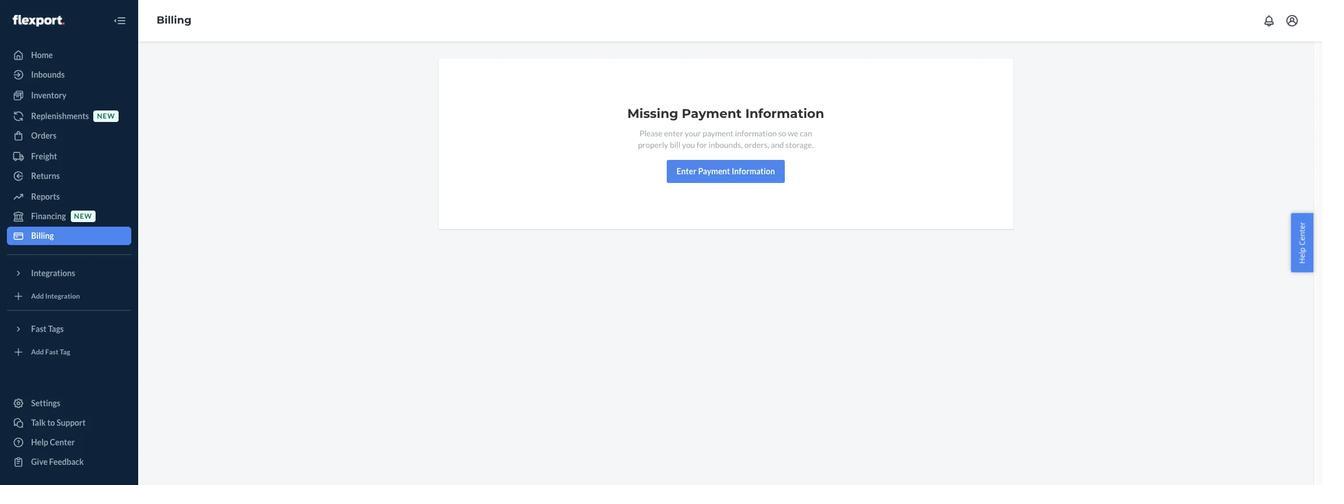 Task type: vqa. For each thing, say whether or not it's contained in the screenshot.
Information corresponding to Missing Payment Information
yes



Task type: locate. For each thing, give the bounding box(es) containing it.
0 horizontal spatial billing link
[[7, 227, 131, 245]]

new for replenishments
[[97, 112, 115, 121]]

tag
[[60, 348, 70, 357]]

add left integration
[[31, 292, 44, 301]]

new down reports link
[[74, 212, 92, 221]]

flexport logo image
[[13, 15, 64, 26]]

add inside "link"
[[31, 348, 44, 357]]

new
[[97, 112, 115, 121], [74, 212, 92, 221]]

orders
[[31, 131, 57, 141]]

payment up payment
[[682, 106, 742, 122]]

0 vertical spatial fast
[[31, 324, 46, 334]]

payment right enter
[[698, 166, 730, 176]]

fast inside "link"
[[45, 348, 58, 357]]

fast
[[31, 324, 46, 334], [45, 348, 58, 357]]

0 vertical spatial payment
[[682, 106, 742, 122]]

1 vertical spatial billing
[[31, 231, 54, 241]]

financing
[[31, 211, 66, 221]]

1 horizontal spatial center
[[1297, 222, 1307, 245]]

add down fast tags
[[31, 348, 44, 357]]

0 horizontal spatial billing
[[31, 231, 54, 241]]

1 vertical spatial payment
[[698, 166, 730, 176]]

center inside "button"
[[1297, 222, 1307, 245]]

please enter your payment information so we can properly bill you for inbounds, orders, and storage.
[[638, 128, 814, 150]]

help center
[[1297, 222, 1307, 264], [31, 438, 75, 447]]

0 vertical spatial new
[[97, 112, 115, 121]]

0 vertical spatial billing
[[157, 14, 192, 27]]

0 vertical spatial add
[[31, 292, 44, 301]]

0 horizontal spatial center
[[50, 438, 75, 447]]

information down orders,
[[732, 166, 775, 176]]

0 vertical spatial billing link
[[157, 14, 192, 27]]

billing down financing
[[31, 231, 54, 241]]

settings
[[31, 398, 60, 408]]

1 vertical spatial information
[[732, 166, 775, 176]]

billing link
[[157, 14, 192, 27], [7, 227, 131, 245]]

open notifications image
[[1262, 14, 1276, 28]]

0 horizontal spatial new
[[74, 212, 92, 221]]

storage.
[[786, 140, 814, 150]]

0 vertical spatial center
[[1297, 222, 1307, 245]]

1 vertical spatial help center
[[31, 438, 75, 447]]

your
[[685, 128, 701, 138]]

returns link
[[7, 167, 131, 185]]

1 horizontal spatial new
[[97, 112, 115, 121]]

talk to support
[[31, 418, 86, 428]]

billing link right "close navigation" icon
[[157, 14, 192, 27]]

for
[[697, 140, 707, 150]]

information up so
[[745, 106, 824, 122]]

help inside help center "button"
[[1297, 247, 1307, 264]]

center
[[1297, 222, 1307, 245], [50, 438, 75, 447]]

information inside 'button'
[[732, 166, 775, 176]]

1 vertical spatial help
[[31, 438, 48, 447]]

properly
[[638, 140, 668, 150]]

inbounds link
[[7, 66, 131, 84]]

help
[[1297, 247, 1307, 264], [31, 438, 48, 447]]

1 vertical spatial fast
[[45, 348, 58, 357]]

please
[[640, 128, 663, 138]]

replenishments
[[31, 111, 89, 121]]

fast left 'tags'
[[31, 324, 46, 334]]

payment
[[703, 128, 734, 138]]

0 vertical spatial information
[[745, 106, 824, 122]]

add for add integration
[[31, 292, 44, 301]]

support
[[57, 418, 86, 428]]

0 horizontal spatial help center
[[31, 438, 75, 447]]

information
[[745, 106, 824, 122], [732, 166, 775, 176]]

payment
[[682, 106, 742, 122], [698, 166, 730, 176]]

1 horizontal spatial billing link
[[157, 14, 192, 27]]

0 horizontal spatial help
[[31, 438, 48, 447]]

billing
[[157, 14, 192, 27], [31, 231, 54, 241]]

enter
[[664, 128, 683, 138]]

add
[[31, 292, 44, 301], [31, 348, 44, 357]]

to
[[47, 418, 55, 428]]

0 vertical spatial help center
[[1297, 222, 1307, 264]]

fast tags button
[[7, 320, 131, 339]]

1 horizontal spatial help
[[1297, 247, 1307, 264]]

1 vertical spatial add
[[31, 348, 44, 357]]

payment inside 'button'
[[698, 166, 730, 176]]

1 vertical spatial center
[[50, 438, 75, 447]]

information
[[735, 128, 777, 138]]

talk
[[31, 418, 46, 428]]

integrations
[[31, 268, 75, 278]]

1 horizontal spatial help center
[[1297, 222, 1307, 264]]

so
[[778, 128, 786, 138]]

billing link down financing
[[7, 227, 131, 245]]

fast left tag
[[45, 348, 58, 357]]

billing inside the billing link
[[31, 231, 54, 241]]

add integration
[[31, 292, 80, 301]]

1 vertical spatial new
[[74, 212, 92, 221]]

information for missing payment information
[[745, 106, 824, 122]]

give
[[31, 457, 48, 467]]

talk to support button
[[7, 414, 131, 432]]

add fast tag link
[[7, 343, 131, 362]]

billing right "close navigation" icon
[[157, 14, 192, 27]]

reports link
[[7, 188, 131, 206]]

open account menu image
[[1285, 14, 1299, 28]]

integration
[[45, 292, 80, 301]]

2 add from the top
[[31, 348, 44, 357]]

home link
[[7, 46, 131, 64]]

1 add from the top
[[31, 292, 44, 301]]

new up the "orders" link
[[97, 112, 115, 121]]

0 vertical spatial help
[[1297, 247, 1307, 264]]

give feedback
[[31, 457, 84, 467]]



Task type: describe. For each thing, give the bounding box(es) containing it.
payment for missing
[[682, 106, 742, 122]]

add fast tag
[[31, 348, 70, 357]]

tags
[[48, 324, 64, 334]]

help inside help center link
[[31, 438, 48, 447]]

enter payment information
[[677, 166, 775, 176]]

close navigation image
[[113, 14, 127, 28]]

information for enter payment information
[[732, 166, 775, 176]]

enter
[[677, 166, 697, 176]]

new for financing
[[74, 212, 92, 221]]

freight link
[[7, 147, 131, 166]]

fast inside dropdown button
[[31, 324, 46, 334]]

orders,
[[744, 140, 769, 150]]

and
[[771, 140, 784, 150]]

returns
[[31, 171, 60, 181]]

inbounds,
[[709, 140, 743, 150]]

reports
[[31, 192, 60, 202]]

1 vertical spatial billing link
[[7, 227, 131, 245]]

inventory
[[31, 90, 66, 100]]

add for add fast tag
[[31, 348, 44, 357]]

missing payment information
[[627, 106, 824, 122]]

fast tags
[[31, 324, 64, 334]]

enter payment information button
[[667, 160, 785, 183]]

inventory link
[[7, 86, 131, 105]]

freight
[[31, 151, 57, 161]]

1 horizontal spatial billing
[[157, 14, 192, 27]]

inbounds
[[31, 70, 65, 79]]

help center button
[[1291, 213, 1314, 272]]

home
[[31, 50, 53, 60]]

you
[[682, 140, 695, 150]]

orders link
[[7, 127, 131, 145]]

feedback
[[49, 457, 84, 467]]

add integration link
[[7, 287, 131, 306]]

we
[[788, 128, 798, 138]]

integrations button
[[7, 264, 131, 283]]

help center link
[[7, 434, 131, 452]]

bill
[[670, 140, 681, 150]]

give feedback button
[[7, 453, 131, 472]]

payment for enter
[[698, 166, 730, 176]]

can
[[800, 128, 812, 138]]

settings link
[[7, 394, 131, 413]]

help center inside "button"
[[1297, 222, 1307, 264]]

missing
[[627, 106, 678, 122]]



